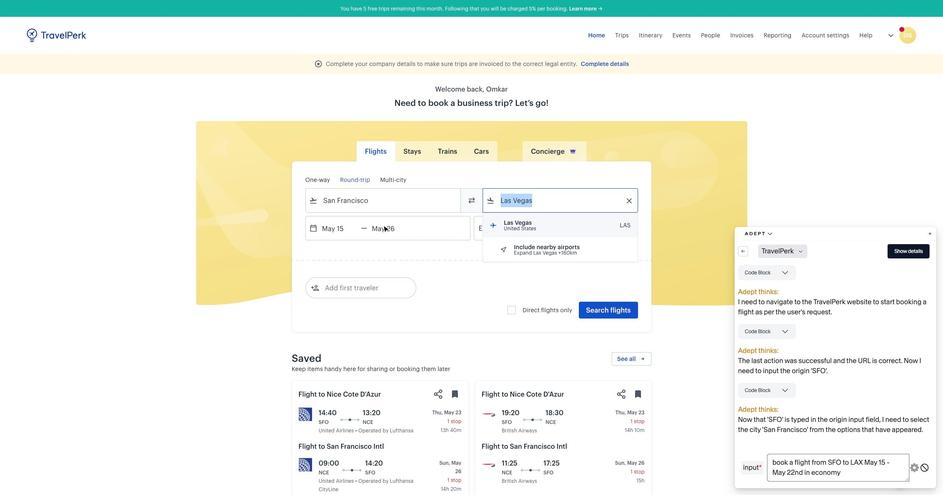 Task type: locate. For each thing, give the bounding box(es) containing it.
2 british airways image from the top
[[482, 458, 495, 472]]

0 vertical spatial united airlines image
[[299, 408, 312, 421]]

british airways image
[[482, 408, 495, 421], [482, 458, 495, 472]]

Return text field
[[368, 216, 411, 240]]

1 british airways image from the top
[[482, 408, 495, 421]]

Add first traveler search field
[[319, 281, 407, 295]]

To search field
[[495, 194, 627, 207]]

1 vertical spatial british airways image
[[482, 458, 495, 472]]

1 vertical spatial united airlines image
[[299, 458, 312, 472]]

0 vertical spatial british airways image
[[482, 408, 495, 421]]

From search field
[[318, 194, 450, 207]]

united airlines image
[[299, 408, 312, 421], [299, 458, 312, 472]]



Task type: describe. For each thing, give the bounding box(es) containing it.
2 united airlines image from the top
[[299, 458, 312, 472]]

Depart text field
[[318, 216, 361, 240]]

1 united airlines image from the top
[[299, 408, 312, 421]]



